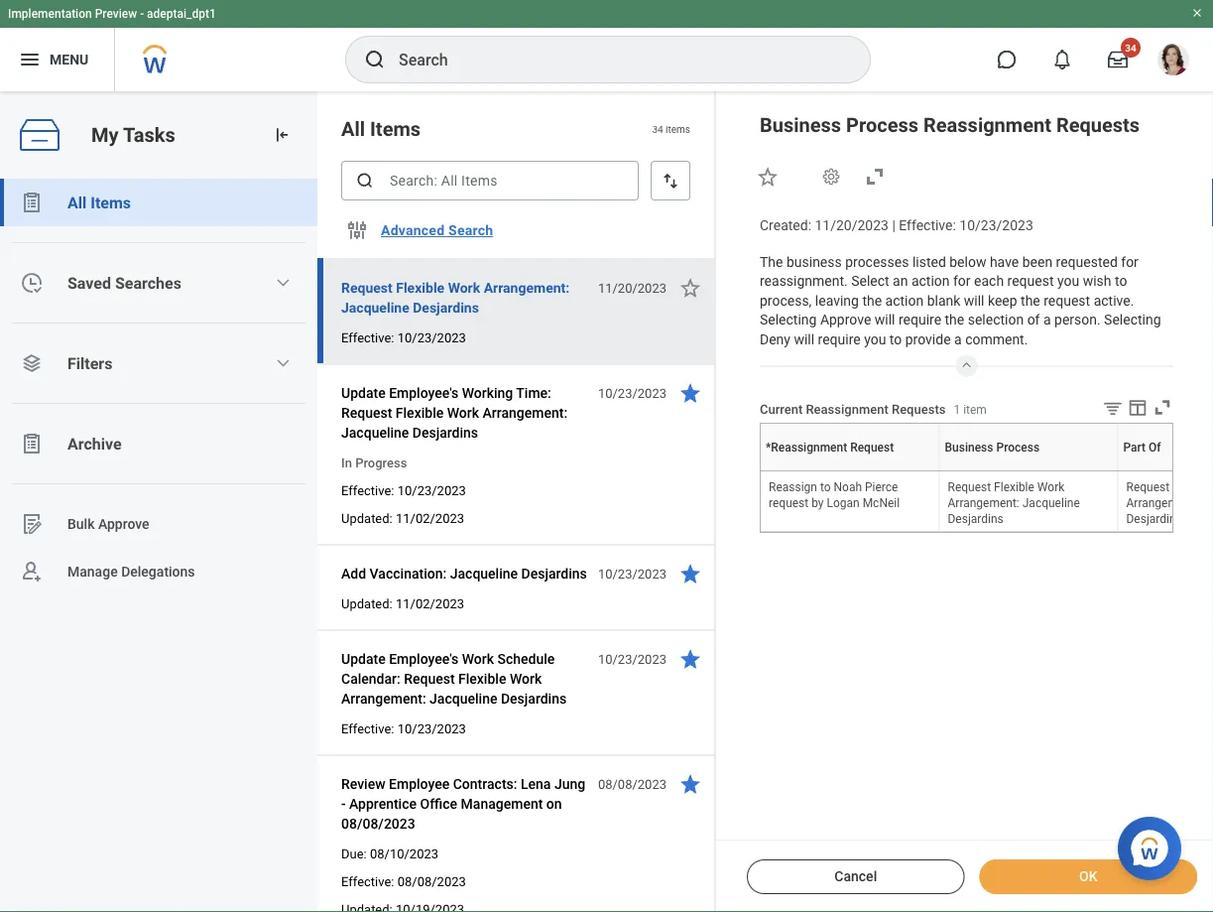 Task type: locate. For each thing, give the bounding box(es) containing it.
for down below
[[954, 273, 971, 289]]

all items inside item list element
[[341, 117, 421, 140]]

0 vertical spatial 34
[[1126, 42, 1137, 54]]

request flexible work arrangement: jacqueline desjardins element
[[948, 476, 1081, 526], [1127, 476, 1214, 526]]

11/02/2023 up vaccination:
[[396, 511, 465, 526]]

arrangement: down calendar:
[[341, 690, 426, 707]]

process up fullscreen icon
[[847, 113, 919, 136]]

of
[[1028, 312, 1041, 328]]

0 vertical spatial clipboard image
[[20, 191, 44, 214]]

0 horizontal spatial a
[[955, 331, 962, 348]]

request down been
[[1008, 273, 1055, 289]]

1 vertical spatial all items
[[67, 193, 131, 212]]

1 vertical spatial a
[[955, 331, 962, 348]]

1 vertical spatial effective: 10/23/2023
[[341, 483, 466, 498]]

1 vertical spatial employee's
[[389, 651, 459, 667]]

schedule
[[498, 651, 555, 667]]

0 vertical spatial updated: 11/02/2023
[[341, 511, 465, 526]]

jacqueline down the schedule
[[430, 690, 498, 707]]

created: 11/20/2023 | effective: 10/23/2023
[[760, 217, 1034, 234]]

row element containing reassign to noah pierce request by logan mcneil
[[761, 472, 1214, 532]]

progress
[[355, 455, 407, 470]]

row element down business process button
[[761, 472, 1214, 532]]

chevron down image
[[275, 355, 291, 371]]

2 updated: 11/02/2023 from the top
[[341, 596, 465, 611]]

0 vertical spatial 11/20/2023
[[815, 217, 889, 234]]

08/08/2023 inside review employee contracts: lena jung - apprentice office management on 08/08/2023
[[341, 815, 416, 832]]

- inside review employee contracts: lena jung - apprentice office management on 08/08/2023
[[341, 796, 346, 812]]

row element containing *
[[761, 424, 1214, 471]]

will down the each
[[965, 292, 985, 309]]

business down business process
[[1025, 471, 1029, 472]]

1 update from the top
[[341, 385, 386, 401]]

0 vertical spatial approve
[[821, 312, 872, 328]]

2 vertical spatial star image
[[679, 772, 703, 796]]

approve inside the business processes listed below have been requested for reassignment. select an action for each request you wish to process, leaving the action blank will keep the request active. selecting approve will require the selection of a person. selecting deny will require you to provide a comment.
[[821, 312, 872, 328]]

by
[[812, 496, 824, 510]]

employee's for flexible
[[389, 385, 459, 401]]

to up active.
[[1116, 273, 1128, 289]]

noah
[[834, 480, 863, 494]]

08/08/2023 right the "jung"
[[598, 777, 667, 792]]

star image for update employee's working time: request flexible work arrangement: jacqueline desjardins
[[679, 381, 703, 405]]

business
[[787, 253, 842, 270]]

sort image
[[661, 171, 681, 191]]

request flexible work arrangement: jacqueline desjardins down business process button
[[948, 480, 1081, 526]]

0 vertical spatial to
[[1116, 273, 1128, 289]]

clipboard image left archive
[[20, 432, 44, 456]]

arrangement: down search at the left of the page
[[484, 279, 570, 296]]

3 effective: 10/23/2023 from the top
[[341, 721, 466, 736]]

effective: 10/23/2023 down 'request flexible work arrangement: jacqueline desjardins' button
[[341, 330, 466, 345]]

arrangement: down reassignment request business process
[[948, 496, 1020, 510]]

2 vertical spatial effective: 10/23/2023
[[341, 721, 466, 736]]

0 horizontal spatial 34
[[652, 123, 664, 135]]

0 horizontal spatial to
[[821, 480, 831, 494]]

1 vertical spatial 11/20/2023
[[598, 280, 667, 295]]

- right preview
[[140, 7, 144, 21]]

arrangement: inside row element
[[948, 496, 1020, 510]]

arrangement: inside button
[[484, 279, 570, 296]]

request up 'reassignment request' button
[[851, 440, 894, 454]]

1 vertical spatial star image
[[679, 647, 703, 671]]

will right deny
[[794, 331, 815, 348]]

0 vertical spatial employee's
[[389, 385, 459, 401]]

all
[[341, 117, 365, 140], [67, 193, 87, 212]]

approve
[[821, 312, 872, 328], [98, 516, 150, 532]]

desjardins down the schedule
[[501, 690, 567, 707]]

process down business process
[[1029, 471, 1033, 472]]

0 vertical spatial effective: 10/23/2023
[[341, 330, 466, 345]]

contracts:
[[453, 776, 518, 792]]

34 for 34
[[1126, 42, 1137, 54]]

1 horizontal spatial for
[[1122, 253, 1139, 270]]

2 vertical spatial 08/08/2023
[[398, 874, 466, 889]]

below
[[950, 253, 987, 270]]

|
[[893, 217, 896, 234]]

request flexible work arrangement: jacqueline desjardins inside row element
[[948, 480, 1081, 526]]

update inside update employee's working time: request flexible work arrangement: jacqueline desjardins
[[341, 385, 386, 401]]

34 inside 'button'
[[1126, 42, 1137, 54]]

flexible down the schedule
[[459, 670, 507, 687]]

archive
[[67, 434, 122, 453]]

search image
[[363, 48, 387, 71], [355, 171, 375, 191]]

employee's inside update employee's work schedule calendar: request flexible work arrangement: jacqueline desjardins
[[389, 651, 459, 667]]

2 updated: from the top
[[341, 596, 393, 611]]

list
[[0, 179, 318, 596]]

2 request flexible work arrangement: jacqueline desjardins element from the left
[[1127, 476, 1214, 526]]

employee's inside update employee's working time: request flexible work arrangement: jacqueline desjardins
[[389, 385, 459, 401]]

jacqueline right vaccination:
[[450, 565, 518, 582]]

0 vertical spatial search image
[[363, 48, 387, 71]]

clock check image
[[20, 271, 44, 295]]

item list element
[[318, 91, 717, 912]]

selecting down process,
[[760, 312, 817, 328]]

1 horizontal spatial to
[[890, 331, 903, 348]]

0 vertical spatial requests
[[1057, 113, 1141, 136]]

08/08/2023 down apprentice on the bottom of page
[[341, 815, 416, 832]]

effective: 10/23/2023 for employee's
[[341, 721, 466, 736]]

1 horizontal spatial all
[[341, 117, 365, 140]]

search image inside menu banner
[[363, 48, 387, 71]]

flexible up progress
[[396, 404, 444, 421]]

jacqueline inside update employee's working time: request flexible work arrangement: jacqueline desjardins
[[341, 424, 409, 441]]

desjardins down working
[[413, 424, 479, 441]]

time:
[[516, 385, 552, 401]]

2 horizontal spatial business
[[1025, 471, 1029, 472]]

searches
[[115, 273, 181, 292]]

1 horizontal spatial items
[[370, 117, 421, 140]]

items
[[370, 117, 421, 140], [91, 193, 131, 212]]

have
[[990, 253, 1020, 270]]

0 horizontal spatial require
[[818, 331, 861, 348]]

1 vertical spatial updated: 11/02/2023
[[341, 596, 465, 611]]

require up provide on the top
[[899, 312, 942, 328]]

inbox large image
[[1109, 50, 1129, 69]]

on
[[547, 796, 562, 812]]

0 horizontal spatial approve
[[98, 516, 150, 532]]

work
[[448, 279, 481, 296], [447, 404, 479, 421], [1038, 480, 1065, 494], [462, 651, 494, 667], [510, 670, 542, 687]]

request flexible work arrangement: jacqueline desjardins
[[341, 279, 570, 316], [948, 480, 1081, 526]]

the
[[863, 292, 882, 309], [1021, 292, 1041, 309], [945, 312, 965, 328]]

1 vertical spatial approve
[[98, 516, 150, 532]]

you down the requested
[[1058, 273, 1080, 289]]

0 vertical spatial -
[[140, 7, 144, 21]]

0 vertical spatial a
[[1044, 312, 1052, 328]]

all inside button
[[67, 193, 87, 212]]

require
[[899, 312, 942, 328], [818, 331, 861, 348]]

effective: 10/23/2023 for flexible
[[341, 330, 466, 345]]

1 vertical spatial for
[[954, 273, 971, 289]]

request flexible work arrangement: jacqueline desjardins element containing request flexible work arrangement: jacqueline desjardins
[[948, 476, 1081, 526]]

1 horizontal spatial requests
[[1057, 113, 1141, 136]]

vaccination:
[[370, 565, 447, 582]]

updated:
[[341, 511, 393, 526], [341, 596, 393, 611]]

in
[[341, 455, 352, 470]]

0 vertical spatial all items
[[341, 117, 421, 140]]

08/08/2023
[[598, 777, 667, 792], [341, 815, 416, 832], [398, 874, 466, 889]]

0 horizontal spatial selecting
[[760, 312, 817, 328]]

work down working
[[447, 404, 479, 421]]

1 horizontal spatial a
[[1044, 312, 1052, 328]]

provide
[[906, 331, 951, 348]]

business
[[760, 113, 842, 136], [945, 440, 994, 454], [1025, 471, 1029, 472]]

2 update from the top
[[341, 651, 386, 667]]

employee's left working
[[389, 385, 459, 401]]

1 row element from the top
[[761, 424, 1214, 471]]

you left provide on the top
[[865, 331, 887, 348]]

2 horizontal spatial will
[[965, 292, 985, 309]]

flexible inside 'request flexible'
[[1173, 480, 1214, 494]]

the up of
[[1021, 292, 1041, 309]]

saved searches
[[67, 273, 181, 292]]

1 vertical spatial action
[[886, 292, 924, 309]]

1 vertical spatial row element
[[761, 472, 1214, 532]]

1 vertical spatial 11/02/2023
[[396, 596, 465, 611]]

desjardins inside update employee's work schedule calendar: request flexible work arrangement: jacqueline desjardins
[[501, 690, 567, 707]]

updated: down add
[[341, 596, 393, 611]]

request flexible work arrangement: jacqueline desjardins element down business process button
[[948, 476, 1081, 526]]

1 effective: 10/23/2023 from the top
[[341, 330, 466, 345]]

1 horizontal spatial you
[[1058, 273, 1080, 289]]

flexible down advanced
[[396, 279, 445, 296]]

ok
[[1080, 868, 1098, 885]]

0 horizontal spatial request flexible work arrangement: jacqueline desjardins
[[341, 279, 570, 316]]

1 vertical spatial all
[[67, 193, 87, 212]]

business process button
[[1025, 471, 1034, 472]]

chevron up image
[[955, 355, 979, 371]]

toolbar
[[1088, 397, 1174, 423]]

transformation import image
[[272, 125, 292, 145]]

updated: 11/02/2023 down vaccination:
[[341, 596, 465, 611]]

will down the "select" in the right top of the page
[[875, 312, 896, 328]]

a
[[1044, 312, 1052, 328], [955, 331, 962, 348]]

1 horizontal spatial request flexible work arrangement: jacqueline desjardins element
[[1127, 476, 1214, 526]]

request flexible work arrangement: jacqueline desjardins element down of
[[1127, 476, 1214, 526]]

request down 'reassign'
[[769, 496, 809, 510]]

2 selecting from the left
[[1105, 312, 1162, 328]]

request down configure image
[[341, 279, 393, 296]]

a right of
[[1044, 312, 1052, 328]]

update inside update employee's work schedule calendar: request flexible work arrangement: jacqueline desjardins
[[341, 651, 386, 667]]

require down leaving
[[818, 331, 861, 348]]

0 horizontal spatial items
[[91, 193, 131, 212]]

0 vertical spatial request flexible work arrangement: jacqueline desjardins
[[341, 279, 570, 316]]

0 horizontal spatial all
[[67, 193, 87, 212]]

2 vertical spatial star image
[[679, 562, 703, 586]]

jacqueline
[[341, 299, 410, 316], [341, 424, 409, 441], [1023, 496, 1081, 510], [450, 565, 518, 582], [430, 690, 498, 707]]

all items
[[341, 117, 421, 140], [67, 193, 131, 212]]

items
[[666, 123, 691, 135]]

0 vertical spatial updated:
[[341, 511, 393, 526]]

advanced search button
[[373, 210, 501, 250]]

11/02/2023 down vaccination:
[[396, 596, 465, 611]]

jacqueline inside update employee's work schedule calendar: request flexible work arrangement: jacqueline desjardins
[[430, 690, 498, 707]]

my tasks
[[91, 123, 175, 147]]

clipboard image inside all items button
[[20, 191, 44, 214]]

desjardins down reassignment request business process
[[948, 512, 1004, 526]]

star image for desjardins
[[679, 562, 703, 586]]

0 horizontal spatial business
[[760, 113, 842, 136]]

business up gear image
[[760, 113, 842, 136]]

1 11/02/2023 from the top
[[396, 511, 465, 526]]

process for business process
[[997, 440, 1040, 454]]

update up calendar:
[[341, 651, 386, 667]]

wish
[[1083, 273, 1112, 289]]

row element
[[761, 424, 1214, 471], [761, 472, 1214, 532]]

comment.
[[966, 331, 1029, 348]]

2 employee's from the top
[[389, 651, 459, 667]]

reassign to noah pierce request by logan mcneil element
[[769, 476, 900, 510]]

the down the "select" in the right top of the page
[[863, 292, 882, 309]]

request up noah
[[851, 471, 855, 472]]

clipboard image up clock check image
[[20, 191, 44, 214]]

2 clipboard image from the top
[[20, 432, 44, 456]]

arrangement: down time: on the top
[[483, 404, 568, 421]]

star image for update employee's work schedule calendar: request flexible work arrangement: jacqueline desjardins
[[679, 647, 703, 671]]

selecting down active.
[[1105, 312, 1162, 328]]

0 horizontal spatial all items
[[67, 193, 131, 212]]

column header
[[1119, 471, 1214, 472]]

0 vertical spatial 11/02/2023
[[396, 511, 465, 526]]

1 horizontal spatial 34
[[1126, 42, 1137, 54]]

row element down "item"
[[761, 424, 1214, 471]]

1 vertical spatial to
[[890, 331, 903, 348]]

0 horizontal spatial 11/20/2023
[[598, 280, 667, 295]]

request inside update employee's work schedule calendar: request flexible work arrangement: jacqueline desjardins
[[404, 670, 455, 687]]

arrangement:
[[484, 279, 570, 296], [483, 404, 568, 421], [948, 496, 1020, 510], [341, 690, 426, 707]]

1 horizontal spatial require
[[899, 312, 942, 328]]

work down business process
[[1038, 480, 1065, 494]]

for up active.
[[1122, 253, 1139, 270]]

request
[[341, 279, 393, 296], [341, 404, 392, 421], [851, 440, 894, 454], [851, 471, 855, 472], [948, 480, 992, 494], [1127, 480, 1170, 494], [404, 670, 455, 687]]

star image
[[756, 165, 780, 189], [679, 276, 703, 300], [679, 562, 703, 586]]

work down search at the left of the page
[[448, 279, 481, 296]]

the down blank
[[945, 312, 965, 328]]

08/08/2023 down 08/10/2023
[[398, 874, 466, 889]]

process for business process reassignment requests
[[847, 113, 919, 136]]

1 vertical spatial business
[[945, 440, 994, 454]]

desjardins down advanced search
[[413, 299, 479, 316]]

34 button
[[1097, 38, 1141, 81]]

34 inside item list element
[[652, 123, 664, 135]]

requests left 1 on the right top of the page
[[892, 402, 946, 417]]

0 vertical spatial 08/08/2023
[[598, 777, 667, 792]]

0 vertical spatial business
[[760, 113, 842, 136]]

jacqueline up in progress
[[341, 424, 409, 441]]

1 selecting from the left
[[760, 312, 817, 328]]

0 vertical spatial star image
[[679, 381, 703, 405]]

business inside row element
[[945, 440, 994, 454]]

flexible inside update employee's work schedule calendar: request flexible work arrangement: jacqueline desjardins
[[459, 670, 507, 687]]

1 employee's from the top
[[389, 385, 459, 401]]

list containing all items
[[0, 179, 318, 596]]

active.
[[1094, 292, 1135, 309]]

reassign to noah pierce request by logan mcneil
[[769, 480, 900, 510]]

deny
[[760, 331, 791, 348]]

1 vertical spatial request flexible work arrangement: jacqueline desjardins
[[948, 480, 1081, 526]]

my tasks element
[[0, 91, 318, 912]]

effective: 10/23/2023 up employee
[[341, 721, 466, 736]]

business down "item"
[[945, 440, 994, 454]]

will
[[965, 292, 985, 309], [875, 312, 896, 328], [794, 331, 815, 348]]

rename image
[[20, 512, 44, 536]]

1 vertical spatial search image
[[355, 171, 375, 191]]

employee's up calendar:
[[389, 651, 459, 667]]

flexible
[[396, 279, 445, 296], [396, 404, 444, 421], [995, 480, 1035, 494], [1173, 480, 1214, 494], [459, 670, 507, 687]]

reassignment.
[[760, 273, 848, 289]]

to up by
[[821, 480, 831, 494]]

2 row element from the top
[[761, 472, 1214, 532]]

1 vertical spatial clipboard image
[[20, 432, 44, 456]]

employee's
[[389, 385, 459, 401], [389, 651, 459, 667]]

0 vertical spatial update
[[341, 385, 386, 401]]

request up person.
[[1044, 292, 1091, 309]]

bulk approve
[[67, 516, 150, 532]]

desjardins inside row element
[[948, 512, 1004, 526]]

requests down inbox large icon
[[1057, 113, 1141, 136]]

effective: 10/23/2023 down progress
[[341, 483, 466, 498]]

desjardins up the schedule
[[522, 565, 587, 582]]

a up chevron up icon
[[955, 331, 962, 348]]

10/23/2023
[[960, 217, 1034, 234], [398, 330, 466, 345], [598, 386, 667, 400], [398, 483, 466, 498], [598, 566, 667, 581], [598, 652, 667, 666], [398, 721, 466, 736]]

1 vertical spatial 08/08/2023
[[341, 815, 416, 832]]

updated: down in progress
[[341, 511, 393, 526]]

update up in progress
[[341, 385, 386, 401]]

to left provide on the top
[[890, 331, 903, 348]]

you
[[1058, 273, 1080, 289], [865, 331, 887, 348]]

0 horizontal spatial -
[[140, 7, 144, 21]]

request down part of
[[1127, 480, 1170, 494]]

all up the saved in the left top of the page
[[67, 193, 87, 212]]

2 effective: 10/23/2023 from the top
[[341, 483, 466, 498]]

approve right the bulk at left
[[98, 516, 150, 532]]

bulk
[[67, 516, 95, 532]]

1 horizontal spatial all items
[[341, 117, 421, 140]]

to
[[1116, 273, 1128, 289], [890, 331, 903, 348], [821, 480, 831, 494]]

2 vertical spatial will
[[794, 331, 815, 348]]

approve down leaving
[[821, 312, 872, 328]]

approve inside my tasks element
[[98, 516, 150, 532]]

lena
[[521, 776, 551, 792]]

clipboard image
[[20, 191, 44, 214], [20, 432, 44, 456]]

desjardins inside add vaccination: jacqueline desjardins button
[[522, 565, 587, 582]]

jacqueline down configure image
[[341, 299, 410, 316]]

requests
[[1057, 113, 1141, 136], [892, 402, 946, 417]]

0 vertical spatial will
[[965, 292, 985, 309]]

review employee contracts: lena jung - apprentice office management on 08/08/2023
[[341, 776, 586, 832]]

34 left items
[[652, 123, 664, 135]]

2 horizontal spatial to
[[1116, 273, 1128, 289]]

star image
[[679, 381, 703, 405], [679, 647, 703, 671], [679, 772, 703, 796]]

tasks
[[123, 123, 175, 147]]

adeptai_dpt1
[[147, 7, 216, 21]]

action down the an
[[886, 292, 924, 309]]

1 vertical spatial will
[[875, 312, 896, 328]]

all items button
[[0, 179, 318, 226]]

all items inside all items button
[[67, 193, 131, 212]]

chevron down image
[[275, 275, 291, 291]]

1 horizontal spatial business
[[945, 440, 994, 454]]

0 horizontal spatial for
[[954, 273, 971, 289]]

updated: 11/02/2023 up vaccination:
[[341, 511, 465, 526]]

jacqueline inside button
[[341, 299, 410, 316]]

all right transformation import icon
[[341, 117, 365, 140]]

08/10/2023
[[370, 846, 439, 861]]

2 star image from the top
[[679, 647, 703, 671]]

logan
[[827, 496, 860, 510]]

1 vertical spatial -
[[341, 796, 346, 812]]

34 left profile logan mcneil icon
[[1126, 42, 1137, 54]]

1 request flexible work arrangement: jacqueline desjardins element from the left
[[948, 476, 1081, 526]]

flexible down fullscreen image
[[1173, 480, 1214, 494]]

menu banner
[[0, 0, 1214, 91]]

1 clipboard image from the top
[[20, 191, 44, 214]]

1 vertical spatial items
[[91, 193, 131, 212]]

0 vertical spatial row element
[[761, 424, 1214, 471]]

2 horizontal spatial the
[[1021, 292, 1041, 309]]

0 vertical spatial require
[[899, 312, 942, 328]]

user plus image
[[20, 560, 44, 584]]

0 vertical spatial process
[[847, 113, 919, 136]]

1 vertical spatial requests
[[892, 402, 946, 417]]

1 horizontal spatial -
[[341, 796, 346, 812]]

process up business process button
[[997, 440, 1040, 454]]

1 vertical spatial process
[[997, 440, 1040, 454]]

effective: 08/08/2023
[[341, 874, 466, 889]]

3 star image from the top
[[679, 772, 703, 796]]

1 star image from the top
[[679, 381, 703, 405]]

0 vertical spatial request
[[1008, 273, 1055, 289]]

selecting
[[760, 312, 817, 328], [1105, 312, 1162, 328]]

1 horizontal spatial selecting
[[1105, 312, 1162, 328]]

action down listed
[[912, 273, 950, 289]]

request up in progress
[[341, 404, 392, 421]]

manage
[[67, 563, 118, 580]]

- down review
[[341, 796, 346, 812]]

clipboard image inside archive button
[[20, 432, 44, 456]]

-
[[140, 7, 144, 21], [341, 796, 346, 812]]

request flexible work arrangement: jacqueline desjardins down search at the left of the page
[[341, 279, 570, 316]]

*
[[766, 440, 772, 454]]

jacqueline down business process button
[[1023, 496, 1081, 510]]

flexible inside update employee's working time: request flexible work arrangement: jacqueline desjardins
[[396, 404, 444, 421]]

preview
[[95, 7, 137, 21]]

request right calendar:
[[404, 670, 455, 687]]

34
[[1126, 42, 1137, 54], [652, 123, 664, 135]]



Task type: describe. For each thing, give the bounding box(es) containing it.
desjardins inside 'request flexible work arrangement: jacqueline desjardins' button
[[413, 299, 479, 316]]

review
[[341, 776, 386, 792]]

request inside the reassign to noah pierce request by logan mcneil
[[769, 496, 809, 510]]

cancel
[[835, 868, 878, 885]]

management
[[461, 796, 543, 812]]

0 horizontal spatial requests
[[892, 402, 946, 417]]

part of
[[1124, 440, 1162, 454]]

request inside button
[[341, 279, 393, 296]]

search
[[449, 222, 494, 238]]

justify image
[[18, 48, 42, 71]]

2 11/02/2023 from the top
[[396, 596, 465, 611]]

34 for 34 items
[[652, 123, 664, 135]]

work left the schedule
[[462, 651, 494, 667]]

1 horizontal spatial the
[[945, 312, 965, 328]]

request inside 'request flexible'
[[1127, 480, 1170, 494]]

1 updated: 11/02/2023 from the top
[[341, 511, 465, 526]]

1 updated: from the top
[[341, 511, 393, 526]]

archive button
[[0, 420, 318, 467]]

1 horizontal spatial 11/20/2023
[[815, 217, 889, 234]]

manage delegations
[[67, 563, 195, 580]]

work inside row element
[[1038, 480, 1065, 494]]

work down the schedule
[[510, 670, 542, 687]]

star image for review employee contracts: lena jung - apprentice office management on 08/08/2023
[[679, 772, 703, 796]]

item
[[964, 403, 987, 417]]

add vaccination: jacqueline desjardins
[[341, 565, 587, 582]]

blank
[[928, 292, 961, 309]]

update for update employee's working time: request flexible work arrangement: jacqueline desjardins
[[341, 385, 386, 401]]

saved
[[67, 273, 111, 292]]

in progress
[[341, 455, 407, 470]]

1
[[954, 403, 961, 417]]

listed
[[913, 253, 947, 270]]

request flexible work arrangement: jacqueline desjardins element containing request flexible
[[1127, 476, 1214, 526]]

manage delegations link
[[0, 548, 318, 596]]

filters button
[[0, 339, 318, 387]]

update for update employee's work schedule calendar: request flexible work arrangement: jacqueline desjardins
[[341, 651, 386, 667]]

each
[[975, 273, 1005, 289]]

select
[[852, 273, 890, 289]]

arrangement: inside update employee's working time: request flexible work arrangement: jacqueline desjardins
[[483, 404, 568, 421]]

arrangement: inside update employee's work schedule calendar: request flexible work arrangement: jacqueline desjardins
[[341, 690, 426, 707]]

implementation preview -   adeptai_dpt1
[[8, 7, 216, 21]]

0 vertical spatial for
[[1122, 253, 1139, 270]]

clipboard image for archive
[[20, 432, 44, 456]]

34 items
[[652, 123, 691, 135]]

mcneil
[[863, 496, 900, 510]]

0 horizontal spatial you
[[865, 331, 887, 348]]

the
[[760, 253, 784, 270]]

keep
[[989, 292, 1018, 309]]

Search: All Items text field
[[341, 161, 639, 200]]

flexible down business process button
[[995, 480, 1035, 494]]

process,
[[760, 292, 812, 309]]

items inside all items button
[[91, 193, 131, 212]]

* reassignment request
[[766, 440, 894, 454]]

2 vertical spatial process
[[1029, 471, 1033, 472]]

- inside menu banner
[[140, 7, 144, 21]]

created:
[[760, 217, 812, 234]]

items inside item list element
[[370, 117, 421, 140]]

requested
[[1057, 253, 1118, 270]]

review employee contracts: lena jung - apprentice office management on 08/08/2023 button
[[341, 772, 588, 836]]

apprentice
[[349, 796, 417, 812]]

configure image
[[345, 218, 369, 242]]

select to filter grid data image
[[1103, 398, 1125, 419]]

perspective image
[[20, 351, 44, 375]]

menu button
[[0, 28, 114, 91]]

part
[[1124, 440, 1146, 454]]

filters
[[67, 354, 113, 373]]

been
[[1023, 253, 1053, 270]]

business process reassignment requests
[[760, 113, 1141, 136]]

business for business process reassignment requests
[[760, 113, 842, 136]]

request flexible work arrangement: jacqueline desjardins button
[[341, 276, 588, 320]]

flexible inside button
[[396, 279, 445, 296]]

work inside 'request flexible work arrangement: jacqueline desjardins' button
[[448, 279, 481, 296]]

1 vertical spatial require
[[818, 331, 861, 348]]

fullscreen image
[[1152, 397, 1174, 419]]

close environment banner image
[[1192, 7, 1204, 19]]

the business processes listed below have been requested for reassignment. select an action for each request you wish to process, leaving the action blank will keep the request active. selecting approve will require the selection of a person. selecting deny will require you to provide a comment.
[[760, 253, 1165, 348]]

request down reassignment request business process
[[948, 480, 992, 494]]

selection
[[968, 312, 1024, 328]]

0 horizontal spatial will
[[794, 331, 815, 348]]

11/20/2023 inside item list element
[[598, 280, 667, 295]]

advanced
[[381, 222, 445, 238]]

notifications large image
[[1053, 50, 1073, 69]]

jacqueline inside row element
[[1023, 496, 1081, 510]]

0 vertical spatial you
[[1058, 273, 1080, 289]]

request flexible 
[[1127, 480, 1214, 526]]

leaving
[[816, 292, 859, 309]]

due: 08/10/2023
[[341, 846, 439, 861]]

employee
[[389, 776, 450, 792]]

gear image
[[822, 167, 842, 187]]

bulk approve link
[[0, 500, 318, 548]]

1 horizontal spatial will
[[875, 312, 896, 328]]

my
[[91, 123, 119, 147]]

current
[[760, 402, 803, 417]]

update employee's working time: request flexible work arrangement: jacqueline desjardins
[[341, 385, 568, 441]]

working
[[462, 385, 513, 401]]

0 vertical spatial action
[[912, 273, 950, 289]]

reassignment request business process
[[845, 471, 1033, 472]]

cancel button
[[747, 860, 965, 894]]

ok button
[[980, 860, 1198, 894]]

business for business process
[[945, 440, 994, 454]]

request inside update employee's working time: request flexible work arrangement: jacqueline desjardins
[[341, 404, 392, 421]]

add
[[341, 565, 366, 582]]

clipboard image for all items
[[20, 191, 44, 214]]

jung
[[555, 776, 586, 792]]

profile logan mcneil image
[[1158, 44, 1190, 79]]

of
[[1149, 440, 1162, 454]]

2 vertical spatial business
[[1025, 471, 1029, 472]]

current reassignment requests 1 item
[[760, 402, 987, 417]]

click to view/edit grid preferences image
[[1128, 397, 1149, 419]]

star image for arrangement:
[[679, 276, 703, 300]]

0 vertical spatial star image
[[756, 165, 780, 189]]

Search Workday  search field
[[399, 38, 830, 81]]

advanced search
[[381, 222, 494, 238]]

update employee's work schedule calendar: request flexible work arrangement: jacqueline desjardins
[[341, 651, 567, 707]]

employee's for request
[[389, 651, 459, 667]]

1 vertical spatial request
[[1044, 292, 1091, 309]]

work inside update employee's working time: request flexible work arrangement: jacqueline desjardins
[[447, 404, 479, 421]]

fullscreen image
[[864, 165, 887, 189]]

to inside the reassign to noah pierce request by logan mcneil
[[821, 480, 831, 494]]

person.
[[1055, 312, 1101, 328]]

delegations
[[121, 563, 195, 580]]

update employee's working time: request flexible work arrangement: jacqueline desjardins button
[[341, 381, 588, 445]]

desjardins inside update employee's working time: request flexible work arrangement: jacqueline desjardins
[[413, 424, 479, 441]]

saved searches button
[[0, 259, 318, 307]]

office
[[420, 796, 458, 812]]

implementation
[[8, 7, 92, 21]]

menu
[[50, 51, 89, 68]]

0 horizontal spatial the
[[863, 292, 882, 309]]

an
[[893, 273, 909, 289]]

request flexible work arrangement: jacqueline desjardins inside button
[[341, 279, 570, 316]]

update employee's work schedule calendar: request flexible work arrangement: jacqueline desjardins button
[[341, 647, 588, 711]]

all inside item list element
[[341, 117, 365, 140]]

processes
[[846, 253, 910, 270]]

reassign
[[769, 480, 818, 494]]



Task type: vqa. For each thing, say whether or not it's contained in the screenshot.
status
no



